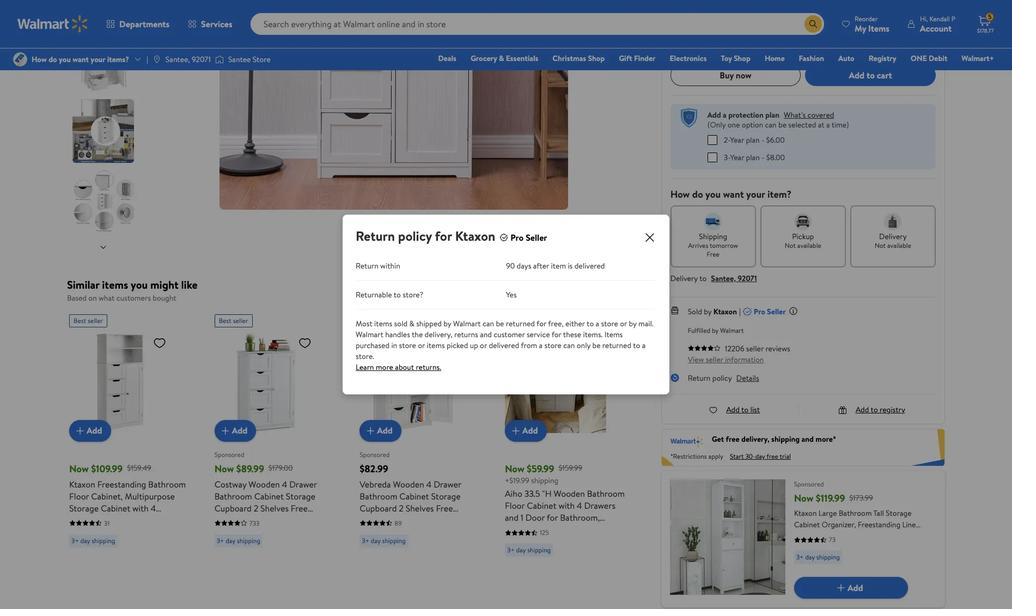 Task type: describe. For each thing, give the bounding box(es) containing it.
aiho 33.5 "h wooden bathroom floor cabinet with 4 drawers and 1 door for bathroom, kitchen, bedroom - white image
[[505, 332, 606, 433]]

cabinet inside now $109.99 $159.49 ktaxon freestanding bathroom floor cabinet, multipurpose storage cabinet with 4 drawers, 1 cupboard & adjustable shelves for kitchen living room bedroom, white
[[101, 502, 130, 514]]

and inside now $59.99 $159.99 +$19.99 shipping aiho 33.5 "h wooden bathroom floor cabinet with 4 drawers and 1 door for bathroom, kitchen, bedroom - white
[[505, 512, 519, 524]]

2 horizontal spatial store
[[601, 318, 618, 329]]

3-year plan - $8.00
[[724, 152, 785, 163]]

fashion link
[[794, 52, 829, 64]]

not for delivery
[[875, 241, 886, 250]]

3+ day shipping down 73
[[797, 553, 840, 562]]

bathroom inside now $59.99 $159.99 +$19.99 shipping aiho 33.5 "h wooden bathroom floor cabinet with 4 drawers and 1 door for bathroom, kitchen, bedroom - white
[[587, 488, 625, 500]]

add button for now
[[215, 420, 256, 442]]

pro seller inside return policy for ktaxon dialog
[[511, 232, 547, 244]]

to down mail. at the right of page
[[633, 340, 640, 351]]

3+ for now
[[217, 536, 224, 545]]

deals
[[438, 53, 457, 64]]

1 horizontal spatial delivered
[[575, 260, 605, 271]]

0 vertical spatial plan
[[766, 110, 780, 120]]

to for returnable to store?
[[394, 289, 401, 300]]

delivery not available
[[875, 231, 912, 250]]

bedroom,
[[118, 538, 155, 550]]

add to list
[[727, 404, 760, 415]]

wpp logo image
[[679, 108, 699, 128]]

a left protection
[[723, 110, 727, 120]]

now $67.99
[[671, 7, 746, 28]]

price
[[536, 316, 550, 325]]

add to cart image for $82.99
[[364, 424, 377, 437]]

add to favorites list, costway wooden 4 drawer bathroom cabinet storage cupboard 2 shelves free standing white image
[[298, 336, 312, 350]]

$59.99
[[527, 462, 554, 475]]

sold by ktaxon
[[688, 306, 737, 317]]

delivery for to
[[671, 273, 698, 284]]

cabinet inside sponsored $82.99 vebreda wooden 4 drawer bathroom cabinet storage cupboard 2 shelves free standing, white
[[400, 490, 429, 502]]

purchased inside the "most items sold & shipped by walmart can be returned for free, either to a store or by mail. walmart handles the delivery, returns and customer service for these items. items purchased in store or items picked up or delivered from a store can only be returned to a store. learn more about returns."
[[356, 340, 390, 351]]

do
[[692, 187, 703, 201]]

bedroom
[[538, 524, 573, 536]]

cabinet,
[[91, 490, 123, 502]]

electronics link
[[665, 52, 712, 64]]

ktaxon wooden bathroom floor cabinet,side storage organizer cabinet with 4 drawers,1 cupboard & 2-shelves,mdf,white - image 3 of 14 image
[[72, 29, 136, 93]]

add button for $82.99
[[360, 420, 402, 442]]

2 inside sponsored $82.99 vebreda wooden 4 drawer bathroom cabinet storage cupboard 2 shelves free standing, white
[[399, 502, 404, 514]]

4 inside now $109.99 $159.49 ktaxon freestanding bathroom floor cabinet, multipurpose storage cabinet with 4 drawers, 1 cupboard & adjustable shelves for kitchen living room bedroom, white
[[151, 502, 156, 514]]

year for 2-
[[730, 134, 744, 145]]

2 vertical spatial return
[[688, 372, 711, 383]]

ktaxon large bathroom tall storage cabinet organizer, freestanding line tower pantry cabinet with adjustable shelves and 2 cupboards for kitchen living room bedroom office, 18"x13"x71", white image
[[670, 480, 786, 595]]

add button up $59.99
[[505, 420, 547, 442]]

legal information image
[[753, 45, 762, 53]]

shipping down 73
[[817, 553, 840, 562]]

registry link
[[864, 52, 902, 64]]

reviews
[[766, 343, 791, 354]]

Walmart Site-Wide search field
[[250, 13, 825, 35]]

add inside button
[[849, 69, 865, 81]]

shop for christmas shop
[[588, 53, 605, 64]]

$8.00
[[767, 152, 785, 163]]

0 horizontal spatial be
[[496, 318, 504, 329]]

free inside sponsored now $89.99 $179.00 costway wooden 4 drawer bathroom cabinet storage cupboard 2 shelves free standing white
[[291, 502, 308, 514]]

gift
[[619, 53, 632, 64]]

by right fulfilled
[[712, 326, 719, 335]]

freestanding
[[97, 478, 146, 490]]

items for you
[[102, 277, 128, 292]]

sponsored now $119.99 $173.99
[[794, 480, 874, 505]]

floor inside now $109.99 $159.49 ktaxon freestanding bathroom floor cabinet, multipurpose storage cabinet with 4 drawers, 1 cupboard & adjustable shelves for kitchen living room bedroom, white
[[69, 490, 89, 502]]

customer
[[494, 329, 525, 340]]

1 inside now $59.99 $159.99 +$19.99 shipping aiho 33.5 "h wooden bathroom floor cabinet with 4 drawers and 1 door for bathroom, kitchen, bedroom - white
[[521, 512, 524, 524]]

store?
[[403, 289, 423, 300]]

sponsored for $119.99
[[794, 480, 824, 489]]

ktaxon for now $109.99 $159.49 ktaxon freestanding bathroom floor cabinet, multipurpose storage cabinet with 4 drawers, 1 cupboard & adjustable shelves for kitchen living room bedroom, white
[[69, 478, 95, 490]]

shipping down the 31
[[92, 536, 115, 545]]

want
[[723, 187, 744, 201]]

add to registry
[[856, 404, 906, 415]]

add button for $109.99
[[69, 420, 111, 442]]

0 horizontal spatial free
[[726, 434, 740, 445]]

0 horizontal spatial or
[[418, 340, 425, 351]]

finder
[[634, 53, 656, 64]]

learn more about returns. link
[[356, 362, 657, 373]]

item
[[551, 260, 566, 271]]

gift finder link
[[614, 52, 661, 64]]

cabinet inside sponsored now $89.99 $179.00 costway wooden 4 drawer bathroom cabinet storage cupboard 2 shelves free standing white
[[254, 490, 284, 502]]

to for add to cart
[[867, 69, 875, 81]]

- for $8.00
[[762, 152, 765, 163]]

you for might
[[131, 277, 148, 292]]

more
[[376, 362, 393, 373]]

return for return policy for ktaxon
[[356, 227, 395, 245]]

add button down 73
[[794, 577, 908, 599]]

toy shop
[[721, 53, 751, 64]]

best seller for sponsored
[[219, 316, 248, 325]]

about
[[395, 362, 414, 373]]

product group containing now $89.99
[[215, 310, 336, 595]]

storage inside now $109.99 $159.49 ktaxon freestanding bathroom floor cabinet, multipurpose storage cabinet with 4 drawers, 1 cupboard & adjustable shelves for kitchen living room bedroom, white
[[69, 502, 99, 514]]

available for delivery
[[888, 241, 912, 250]]

a down mail. at the right of page
[[642, 340, 646, 351]]

Search search field
[[250, 13, 825, 35]]

delivered inside the "most items sold & shipped by walmart can be returned for free, either to a store or by mail. walmart handles the delivery, returns and customer service for these items. items purchased in store or items picked up or delivered from a store can only be returned to a store. learn more about returns."
[[489, 340, 519, 351]]

storage inside sponsored now $89.99 $179.00 costway wooden 4 drawer bathroom cabinet storage cupboard 2 shelves free standing white
[[286, 490, 315, 502]]

*restrictions apply
[[671, 452, 724, 461]]

registry
[[869, 53, 897, 64]]

ktaxon freestanding bathroom floor cabinet, multipurpose storage cabinet with 4 drawers, 1 cupboard & adjustable shelves for kitchen living room bedroom, white image
[[69, 332, 171, 433]]

essentials
[[506, 53, 539, 64]]

for inside now $59.99 $159.99 +$19.99 shipping aiho 33.5 "h wooden bathroom floor cabinet with 4 drawers and 1 door for bathroom, kitchen, bedroom - white
[[547, 512, 558, 524]]

0 horizontal spatial can
[[483, 318, 494, 329]]

to for add to registry
[[871, 404, 878, 415]]

free inside sponsored $82.99 vebreda wooden 4 drawer bathroom cabinet storage cupboard 2 shelves free standing, white
[[436, 502, 453, 514]]

up
[[470, 340, 478, 351]]

ktaxon wooden bathroom floor cabinet,side storage organizer cabinet with 4 drawers,1 cupboard & 2-shelves,mdf,white - image 2 of 14 image
[[72, 0, 136, 22]]

vebreda wooden 4 drawer bathroom cabinet storage cupboard 2 shelves free standing, white image
[[360, 332, 461, 433]]

items
[[605, 329, 623, 340]]

pro inside return policy for ktaxon dialog
[[511, 232, 524, 244]]

list
[[751, 404, 760, 415]]

2 horizontal spatial items
[[427, 340, 445, 351]]

shipping down 733 on the bottom of page
[[237, 536, 260, 545]]

save
[[687, 30, 701, 41]]

santee, 92071 button
[[711, 273, 757, 284]]

covered
[[808, 110, 835, 120]]

customers
[[116, 293, 151, 304]]

next image image
[[99, 243, 108, 252]]

1 horizontal spatial be
[[593, 340, 601, 351]]

to for add to list
[[742, 404, 749, 415]]

now
[[736, 69, 752, 81]]

fulfilled
[[688, 326, 711, 335]]

christmas
[[553, 53, 586, 64]]

drawer inside sponsored now $89.99 $179.00 costway wooden 4 drawer bathroom cabinet storage cupboard 2 shelves free standing white
[[289, 478, 317, 490]]

cart
[[877, 69, 892, 81]]

returns
[[454, 329, 478, 340]]

$179.00
[[269, 463, 293, 474]]

shipping down '125'
[[528, 545, 551, 555]]

cupboard inside now $109.99 $159.49 ktaxon freestanding bathroom floor cabinet, multipurpose storage cabinet with 4 drawers, 1 cupboard & adjustable shelves for kitchen living room bedroom, white
[[110, 514, 147, 526]]

2 horizontal spatial walmart
[[720, 326, 744, 335]]

policy for for
[[398, 227, 432, 245]]

$173.99
[[850, 493, 874, 504]]

get
[[712, 434, 724, 445]]

1 horizontal spatial or
[[480, 340, 487, 351]]

information
[[725, 354, 764, 365]]

sold
[[688, 306, 702, 317]]

a right 'from'
[[539, 340, 543, 351]]

$82.99
[[360, 462, 388, 475]]

3+ for $109.99
[[71, 536, 79, 545]]

you save $72.00
[[673, 30, 731, 42]]

debit
[[929, 53, 948, 64]]

1 horizontal spatial returned
[[603, 340, 632, 351]]

now for now $109.99 $159.49 ktaxon freestanding bathroom floor cabinet, multipurpose storage cabinet with 4 drawers, 1 cupboard & adjustable shelves for kitchen living room bedroom, white
[[69, 462, 89, 475]]

drawers
[[584, 500, 616, 512]]

"h
[[542, 488, 552, 500]]

drawers,
[[69, 514, 103, 526]]

costway wooden 4 drawer bathroom cabinet storage cupboard 2 shelves free standing white image
[[215, 332, 316, 433]]

4 inside sponsored now $89.99 $179.00 costway wooden 4 drawer bathroom cabinet storage cupboard 2 shelves free standing white
[[282, 478, 287, 490]]

sponsored $82.99 vebreda wooden 4 drawer bathroom cabinet storage cupboard 2 shelves free standing, white
[[360, 450, 461, 526]]

best for now
[[74, 316, 86, 325]]

multipurpose
[[125, 490, 175, 502]]

3+ day shipping for vebreda
[[362, 536, 406, 545]]

not for pickup
[[785, 241, 796, 250]]

and inside get free delivery, shipping and more* "banner"
[[802, 434, 814, 445]]

details button
[[737, 372, 759, 383]]

ktaxon for return policy for ktaxon
[[455, 227, 496, 245]]

2 horizontal spatial add to cart image
[[835, 582, 848, 595]]

arrives
[[688, 241, 709, 250]]

& inside the "most items sold & shipped by walmart can be returned for free, either to a store or by mail. walmart handles the delivery, returns and customer service for these items. items purchased in store or items picked up or delivered from a store can only be returned to a store. learn more about returns."
[[410, 318, 415, 329]]

$67.99
[[705, 7, 746, 28]]

& inside grocery & essentials link
[[499, 53, 504, 64]]

shelves inside sponsored $82.99 vebreda wooden 4 drawer bathroom cabinet storage cupboard 2 shelves free standing, white
[[406, 502, 434, 514]]

add to registry button
[[839, 404, 906, 415]]

by right shipped
[[444, 318, 451, 329]]

grocery & essentials link
[[466, 52, 543, 64]]

mail.
[[639, 318, 654, 329]]

christmas shop link
[[548, 52, 610, 64]]

1 horizontal spatial walmart
[[453, 318, 481, 329]]

return for return within
[[356, 260, 379, 271]]

gift finder
[[619, 53, 656, 64]]

learn more about strikethrough prices image
[[776, 16, 785, 25]]

3-
[[724, 152, 731, 163]]

1 horizontal spatial store
[[545, 340, 562, 351]]

1 vertical spatial ktaxon
[[714, 306, 737, 317]]

1 vertical spatial pro seller
[[754, 306, 786, 317]]

sold
[[394, 318, 408, 329]]

storage inside sponsored $82.99 vebreda wooden 4 drawer bathroom cabinet storage cupboard 2 shelves free standing, white
[[431, 490, 461, 502]]

product group containing $82.99
[[360, 310, 481, 595]]

policy for details
[[713, 372, 732, 383]]

more*
[[816, 434, 836, 445]]

$6.00
[[767, 134, 785, 145]]

electronics
[[670, 53, 707, 64]]

you
[[673, 30, 685, 41]]

3-Year plan - $8.00 checkbox
[[708, 152, 717, 162]]

0 horizontal spatial store
[[399, 340, 416, 351]]

how
[[671, 187, 690, 201]]

return policy for ktaxon
[[356, 227, 496, 245]]

add to cart button
[[806, 64, 936, 86]]

$139.99
[[750, 15, 774, 26]]



Task type: vqa. For each thing, say whether or not it's contained in the screenshot.
1st Cold
no



Task type: locate. For each thing, give the bounding box(es) containing it.
and left 'more*'
[[802, 434, 814, 445]]

0 horizontal spatial purchased
[[356, 340, 390, 351]]

2 available from the left
[[888, 241, 912, 250]]

ktaxon inside now $109.99 $159.49 ktaxon freestanding bathroom floor cabinet, multipurpose storage cabinet with 4 drawers, 1 cupboard & adjustable shelves for kitchen living room bedroom, white
[[69, 478, 95, 490]]

0 vertical spatial returned
[[506, 318, 535, 329]]

1 year from the top
[[730, 134, 744, 145]]

best for sponsored
[[219, 316, 231, 325]]

12206
[[725, 343, 745, 354]]

like
[[181, 277, 198, 292]]

picked
[[447, 340, 468, 351]]

sponsored up $119.99
[[794, 480, 824, 489]]

wooden right "h
[[554, 488, 585, 500]]

free right the get
[[726, 434, 740, 445]]

add to cart image
[[364, 424, 377, 437], [509, 424, 523, 437], [835, 582, 848, 595]]

0 vertical spatial pro seller
[[511, 232, 547, 244]]

shipping inside now $59.99 $159.99 +$19.99 shipping aiho 33.5 "h wooden bathroom floor cabinet with 4 drawers and 1 door for bathroom, kitchen, bedroom - white
[[531, 475, 559, 486]]

items
[[102, 277, 128, 292], [374, 318, 392, 329], [427, 340, 445, 351]]

0 horizontal spatial walmart
[[356, 329, 384, 340]]

delivery inside delivery not available
[[880, 231, 907, 242]]

2 add to cart image from the left
[[219, 424, 232, 437]]

bathroom inside sponsored now $89.99 $179.00 costway wooden 4 drawer bathroom cabinet storage cupboard 2 shelves free standing white
[[215, 490, 252, 502]]

buy now
[[720, 69, 752, 81]]

start
[[730, 452, 744, 461]]

0 vertical spatial free
[[726, 434, 740, 445]]

now inside sponsored now $119.99 $173.99
[[794, 492, 814, 505]]

floor inside now $59.99 $159.99 +$19.99 shipping aiho 33.5 "h wooden bathroom floor cabinet with 4 drawers and 1 door for bathroom, kitchen, bedroom - white
[[505, 500, 525, 512]]

white inside now $109.99 $159.49 ktaxon freestanding bathroom floor cabinet, multipurpose storage cabinet with 4 drawers, 1 cupboard & adjustable shelves for kitchen living room bedroom, white
[[157, 538, 179, 550]]

now for now $59.99 $159.99 +$19.99 shipping aiho 33.5 "h wooden bathroom floor cabinet with 4 drawers and 1 door for bathroom, kitchen, bedroom - white
[[505, 462, 525, 475]]

be left reduced
[[496, 318, 504, 329]]

0 horizontal spatial you
[[131, 277, 148, 292]]

4 product group from the left
[[505, 310, 626, 595]]

get free delivery, shipping and more*
[[712, 434, 836, 445]]

start 30-day free trial
[[730, 452, 791, 461]]

1 vertical spatial delivery,
[[742, 434, 770, 445]]

1 vertical spatial be
[[593, 340, 601, 351]]

intent image for pickup image
[[795, 213, 812, 230]]

shelves inside sponsored now $89.99 $179.00 costway wooden 4 drawer bathroom cabinet storage cupboard 2 shelves free standing white
[[261, 502, 289, 514]]

store right in
[[399, 340, 416, 351]]

1 horizontal spatial add to cart image
[[509, 424, 523, 437]]

4 down $179.00
[[282, 478, 287, 490]]

pro
[[511, 232, 524, 244], [754, 306, 766, 317]]

is
[[568, 260, 573, 271]]

intent image for shipping image
[[705, 213, 722, 230]]

return
[[356, 227, 395, 245], [356, 260, 379, 271], [688, 372, 711, 383]]

0 vertical spatial -
[[762, 134, 765, 145]]

year down 2-year plan - $6.00
[[731, 152, 745, 163]]

0 vertical spatial policy
[[398, 227, 432, 245]]

delivery
[[880, 231, 907, 242], [671, 273, 698, 284]]

shipping inside "banner"
[[772, 434, 800, 445]]

1 horizontal spatial 2
[[399, 502, 404, 514]]

1 horizontal spatial storage
[[286, 490, 315, 502]]

shelves inside now $109.99 $159.49 ktaxon freestanding bathroom floor cabinet, multipurpose storage cabinet with 4 drawers, 1 cupboard & adjustable shelves for kitchen living room bedroom, white
[[111, 526, 139, 538]]

policy
[[398, 227, 432, 245], [713, 372, 732, 383]]

cabinet down $179.00
[[254, 490, 284, 502]]

sponsored inside sponsored now $119.99 $173.99
[[794, 480, 824, 489]]

to for delivery to santee, 92071
[[700, 273, 707, 284]]

1 horizontal spatial can
[[564, 340, 575, 351]]

- right bedroom on the right bottom of page
[[575, 524, 579, 536]]

1 horizontal spatial best
[[219, 316, 231, 325]]

3+ day shipping down kitchen, at bottom
[[507, 545, 551, 555]]

add to cart image up the +$19.99
[[509, 424, 523, 437]]

2 shop from the left
[[734, 53, 751, 64]]

best seller
[[74, 316, 103, 325], [219, 316, 248, 325]]

pro seller right |
[[754, 306, 786, 317]]

day inside get free delivery, shipping and more* "banner"
[[756, 452, 765, 461]]

0 horizontal spatial sponsored
[[215, 450, 244, 459]]

0 horizontal spatial add to cart image
[[364, 424, 377, 437]]

0 horizontal spatial free
[[291, 502, 308, 514]]

0 horizontal spatial not
[[785, 241, 796, 250]]

sponsored inside sponsored now $89.99 $179.00 costway wooden 4 drawer bathroom cabinet storage cupboard 2 shelves free standing white
[[215, 450, 244, 459]]

add to cart image for sponsored
[[219, 424, 232, 437]]

2 2 from the left
[[399, 502, 404, 514]]

0 vertical spatial delivery,
[[425, 329, 453, 340]]

one debit link
[[906, 52, 953, 64]]

view seller information
[[688, 354, 764, 365]]

similar
[[67, 277, 99, 292]]

or up returns.
[[418, 340, 425, 351]]

0 horizontal spatial best
[[74, 316, 86, 325]]

walmart plus image
[[671, 434, 703, 447]]

returned left price on the right bottom of page
[[506, 318, 535, 329]]

1 vertical spatial items
[[374, 318, 392, 329]]

by left mail. at the right of page
[[629, 318, 637, 329]]

seller right |
[[767, 306, 786, 317]]

you inside 'similar items you might like based on what customers bought'
[[131, 277, 148, 292]]

0 horizontal spatial delivery,
[[425, 329, 453, 340]]

within
[[380, 260, 400, 271]]

1 2 from the left
[[254, 502, 258, 514]]

shipping up "h
[[531, 475, 559, 486]]

return policy for ktaxon dialog
[[343, 215, 670, 395]]

delivery, inside the "most items sold & shipped by walmart can be returned for free, either to a store or by mail. walmart handles the delivery, returns and customer service for these items. items purchased in store or items picked up or delivered from a store can only be returned to a store. learn more about returns."
[[425, 329, 453, 340]]

1 product group from the left
[[69, 310, 191, 595]]

white down drawers
[[581, 524, 603, 536]]

0 horizontal spatial best seller
[[74, 316, 103, 325]]

free inside shipping arrives tomorrow free
[[707, 249, 720, 259]]

floor left door
[[505, 500, 525, 512]]

most items sold & shipped by walmart can be returned for free, either to a store or by mail. walmart handles the delivery, returns and customer service for these items. items purchased in store or items picked up or delivered from a store can only be returned to a store. learn more about returns.
[[356, 318, 654, 373]]

0 vertical spatial purchased
[[703, 45, 732, 54]]

add to cart image for aiho 33.5 "h wooden bathroom floor cabinet with 4 drawers and 1 door for bathroom, kitchen, bedroom - white
[[509, 424, 523, 437]]

drawer inside sponsored $82.99 vebreda wooden 4 drawer bathroom cabinet storage cupboard 2 shelves free standing, white
[[434, 478, 461, 490]]

1 horizontal spatial purchased
[[703, 45, 732, 54]]

when
[[687, 45, 702, 54]]

with down freestanding
[[132, 502, 149, 514]]

2 vertical spatial items
[[427, 340, 445, 351]]

1 vertical spatial plan
[[746, 134, 760, 145]]

3+ day shipping down the standing,
[[362, 536, 406, 545]]

bathroom up standing
[[215, 490, 252, 502]]

not down intent image for delivery
[[875, 241, 886, 250]]

fashion
[[799, 53, 824, 64]]

1 available from the left
[[798, 241, 822, 250]]

you right do
[[706, 187, 721, 201]]

0 horizontal spatial available
[[798, 241, 822, 250]]

items.
[[583, 329, 603, 340]]

sponsored now $89.99 $179.00 costway wooden 4 drawer bathroom cabinet storage cupboard 2 shelves free standing white
[[215, 450, 317, 526]]

0 horizontal spatial delivered
[[489, 340, 519, 351]]

1 not from the left
[[785, 241, 796, 250]]

2 best seller from the left
[[219, 316, 248, 325]]

1 vertical spatial return
[[356, 260, 379, 271]]

return left within
[[356, 260, 379, 271]]

can left only
[[564, 340, 575, 351]]

white right bedroom,
[[157, 538, 179, 550]]

santee,
[[711, 273, 736, 284]]

cabinet up the 31
[[101, 502, 130, 514]]

1 add to cart image from the left
[[74, 424, 87, 437]]

0 vertical spatial pro
[[511, 232, 524, 244]]

one
[[911, 53, 927, 64]]

now inside now $59.99 $159.99 +$19.99 shipping aiho 33.5 "h wooden bathroom floor cabinet with 4 drawers and 1 door for bathroom, kitchen, bedroom - white
[[505, 462, 525, 475]]

get free delivery, shipping and more* banner
[[661, 429, 945, 467]]

these
[[563, 329, 581, 340]]

2 year from the top
[[731, 152, 745, 163]]

4 right vebreda
[[426, 478, 432, 490]]

1 horizontal spatial items
[[374, 318, 392, 329]]

similar items you might like based on what customers bought
[[67, 277, 198, 304]]

wooden inside sponsored $82.99 vebreda wooden 4 drawer bathroom cabinet storage cupboard 2 shelves free standing, white
[[393, 478, 424, 490]]

2 up 733 on the bottom of page
[[254, 502, 258, 514]]

0 horizontal spatial 1
[[105, 514, 108, 526]]

2 vertical spatial -
[[575, 524, 579, 536]]

policy up within
[[398, 227, 432, 245]]

1 vertical spatial -
[[762, 152, 765, 163]]

3+ day shipping for $89.99
[[217, 536, 260, 545]]

trial
[[780, 452, 791, 461]]

0 vertical spatial be
[[496, 318, 504, 329]]

1 horizontal spatial with
[[559, 500, 575, 512]]

available for pickup
[[798, 241, 822, 250]]

pro seller up the days
[[511, 232, 547, 244]]

vebreda
[[360, 478, 391, 490]]

0 vertical spatial you
[[706, 187, 721, 201]]

0 horizontal spatial shelves
[[111, 526, 139, 538]]

1 horizontal spatial wooden
[[393, 478, 424, 490]]

3+ for $82.99
[[362, 536, 369, 545]]

year up 3-
[[730, 134, 744, 145]]

add button up $82.99
[[360, 420, 402, 442]]

1 vertical spatial policy
[[713, 372, 732, 383]]

3+ day shipping down standing
[[217, 536, 260, 545]]

white inside sponsored now $89.99 $179.00 costway wooden 4 drawer bathroom cabinet storage cupboard 2 shelves free standing white
[[249, 514, 272, 526]]

returned right add to favorites list, aiho 33.5 "h wooden bathroom floor cabinet with 4 drawers and 1 door for bathroom, kitchen, bedroom - white image in the bottom right of the page
[[603, 340, 632, 351]]

add button up the $109.99
[[69, 420, 111, 442]]

2 vertical spatial &
[[149, 514, 155, 526]]

1 horizontal spatial available
[[888, 241, 912, 250]]

& down multipurpose
[[149, 514, 155, 526]]

wooden inside sponsored now $89.99 $179.00 costway wooden 4 drawer bathroom cabinet storage cupboard 2 shelves free standing white
[[249, 478, 280, 490]]

cupboard inside sponsored now $89.99 $179.00 costway wooden 4 drawer bathroom cabinet storage cupboard 2 shelves free standing white
[[215, 502, 252, 514]]

3+ day shipping for $159.49
[[71, 536, 115, 545]]

next media item image
[[580, 22, 593, 35]]

- for $6.00
[[762, 134, 765, 145]]

purchased left in
[[356, 340, 390, 351]]

0 horizontal spatial policy
[[398, 227, 432, 245]]

1 vertical spatial seller
[[767, 306, 786, 317]]

available inside "pickup not available"
[[798, 241, 822, 250]]

shop
[[588, 53, 605, 64], [734, 53, 751, 64]]

2
[[254, 502, 258, 514], [399, 502, 404, 514]]

sponsored inside sponsored $82.99 vebreda wooden 4 drawer bathroom cabinet storage cupboard 2 shelves free standing, white
[[360, 450, 390, 459]]

1 vertical spatial &
[[410, 318, 415, 329]]

1 vertical spatial free
[[767, 452, 779, 461]]

sponsored up the '$89.99'
[[215, 450, 244, 459]]

2 horizontal spatial or
[[620, 318, 627, 329]]

4 inside now $59.99 $159.99 +$19.99 shipping aiho 33.5 "h wooden bathroom floor cabinet with 4 drawers and 1 door for bathroom, kitchen, bedroom - white
[[577, 500, 582, 512]]

to left cart
[[867, 69, 875, 81]]

you up customers
[[131, 277, 148, 292]]

product group containing now $109.99
[[69, 310, 191, 595]]

door
[[526, 512, 545, 524]]

seller
[[88, 316, 103, 325], [233, 316, 248, 325], [746, 343, 764, 354], [706, 354, 724, 365]]

add to cart image down 73
[[835, 582, 848, 595]]

1 horizontal spatial cupboard
[[215, 502, 252, 514]]

add to favorites list, aiho 33.5 "h wooden bathroom floor cabinet with 4 drawers and 1 door for bathroom, kitchen, bedroom - white image
[[589, 336, 602, 350]]

and right up
[[480, 329, 492, 340]]

floor up drawers,
[[69, 490, 89, 502]]

1 vertical spatial and
[[802, 434, 814, 445]]

items left sold
[[374, 318, 392, 329]]

1 horizontal spatial policy
[[713, 372, 732, 383]]

2 horizontal spatial sponsored
[[794, 480, 824, 489]]

with right "h
[[559, 500, 575, 512]]

1
[[521, 512, 524, 524], [105, 514, 108, 526]]

1 horizontal spatial add to cart image
[[219, 424, 232, 437]]

2 product group from the left
[[215, 310, 336, 595]]

based
[[67, 293, 87, 304]]

1 horizontal spatial seller
[[767, 306, 786, 317]]

89
[[395, 519, 402, 528]]

4 inside sponsored $82.99 vebreda wooden 4 drawer bathroom cabinet storage cupboard 2 shelves free standing, white
[[426, 478, 432, 490]]

items right the
[[427, 340, 445, 351]]

returned
[[506, 318, 535, 329], [603, 340, 632, 351]]

- left the $8.00
[[762, 152, 765, 163]]

walmart image
[[17, 15, 88, 33]]

4.0784 stars out of 5, based on 12206 seller reviews element
[[688, 345, 721, 351]]

wooden down the '$89.99'
[[249, 478, 280, 490]]

1 vertical spatial delivered
[[489, 340, 519, 351]]

2 best from the left
[[219, 316, 231, 325]]

-
[[762, 134, 765, 145], [762, 152, 765, 163], [575, 524, 579, 536]]

home
[[765, 53, 785, 64]]

adjustable
[[69, 526, 109, 538]]

plan down 2-year plan - $6.00
[[746, 152, 760, 163]]

delivered up learn more about returns. link
[[489, 340, 519, 351]]

now $59.99 $159.99 +$19.99 shipping aiho 33.5 "h wooden bathroom floor cabinet with 4 drawers and 1 door for bathroom, kitchen, bedroom - white
[[505, 462, 625, 536]]

product group containing now $59.99
[[505, 310, 626, 595]]

returns.
[[416, 362, 441, 373]]

with inside now $109.99 $159.49 ktaxon freestanding bathroom floor cabinet, multipurpose storage cabinet with 4 drawers, 1 cupboard & adjustable shelves for kitchen living room bedroom, white
[[132, 502, 149, 514]]

1 horizontal spatial delivery,
[[742, 434, 770, 445]]

what's covered button
[[784, 110, 835, 120]]

1 vertical spatial pro
[[754, 306, 766, 317]]

add to cart image
[[74, 424, 87, 437], [219, 424, 232, 437]]

2-Year plan - $6.00 checkbox
[[708, 135, 717, 145]]

1 horizontal spatial pro
[[754, 306, 766, 317]]

price when purchased online
[[671, 45, 751, 54]]

1 horizontal spatial 1
[[521, 512, 524, 524]]

items inside 'similar items you might like based on what customers bought'
[[102, 277, 128, 292]]

1 inside now $109.99 $159.49 ktaxon freestanding bathroom floor cabinet, multipurpose storage cabinet with 4 drawers, 1 cupboard & adjustable shelves for kitchen living room bedroom, white
[[105, 514, 108, 526]]

4 left drawers
[[577, 500, 582, 512]]

pro up 90
[[511, 232, 524, 244]]

shipping
[[699, 231, 728, 242]]

1 shop from the left
[[588, 53, 605, 64]]

$89.99
[[236, 462, 264, 475]]

not inside "pickup not available"
[[785, 241, 796, 250]]

a up add to favorites list, aiho 33.5 "h wooden bathroom floor cabinet with 4 drawers and 1 door for bathroom, kitchen, bedroom - white image in the bottom right of the page
[[596, 318, 600, 329]]

policy inside dialog
[[398, 227, 432, 245]]

plan for $8.00
[[746, 152, 760, 163]]

0 horizontal spatial &
[[149, 514, 155, 526]]

walmart+ link
[[957, 52, 999, 64]]

seller inside return policy for ktaxon dialog
[[526, 232, 547, 244]]

2 vertical spatial ktaxon
[[69, 478, 95, 490]]

- left the $6.00 on the right of page
[[762, 134, 765, 145]]

add to cart image up $82.99
[[364, 424, 377, 437]]

1 vertical spatial can
[[564, 340, 575, 351]]

now left the $109.99
[[69, 462, 89, 475]]

for inside now $109.99 $159.49 ktaxon freestanding bathroom floor cabinet, multipurpose storage cabinet with 4 drawers, 1 cupboard & adjustable shelves for kitchen living room bedroom, white
[[141, 526, 152, 538]]

1 best seller from the left
[[74, 316, 103, 325]]

0 vertical spatial &
[[499, 53, 504, 64]]

90 days after item is delivered
[[506, 260, 605, 271]]

now up aiho
[[505, 462, 525, 475]]

now for now $67.99
[[671, 7, 701, 28]]

close dialog image
[[644, 231, 657, 244]]

4 up the kitchen
[[151, 502, 156, 514]]

delivered
[[575, 260, 605, 271], [489, 340, 519, 351]]

cupboard down vebreda
[[360, 502, 397, 514]]

reduced
[[509, 316, 534, 325]]

1 horizontal spatial you
[[706, 187, 721, 201]]

0 horizontal spatial shop
[[588, 53, 605, 64]]

cupboard inside sponsored $82.99 vebreda wooden 4 drawer bathroom cabinet storage cupboard 2 shelves free standing, white
[[360, 502, 397, 514]]

0 vertical spatial year
[[730, 134, 744, 145]]

1 best from the left
[[74, 316, 86, 325]]

plan left what's
[[766, 110, 780, 120]]

5
[[989, 12, 992, 21]]

returnable to store?
[[356, 289, 423, 300]]

purchased down $72.00
[[703, 45, 732, 54]]

learn
[[356, 362, 374, 373]]

1 drawer from the left
[[289, 478, 317, 490]]

ktaxon wooden bathroom floor cabinet,side storage organizer cabinet with 4 drawers,1 cupboard & 2-shelves,mdf,white - image 5 of 14 image
[[72, 169, 136, 233]]

bathroom up the standing,
[[360, 490, 398, 502]]

sponsored for vebreda
[[360, 450, 390, 459]]

now left $119.99
[[794, 492, 814, 505]]

auto link
[[834, 52, 860, 64]]

intent image for delivery image
[[885, 213, 902, 230]]

to inside button
[[867, 69, 875, 81]]

shipping down 89
[[382, 536, 406, 545]]

0 vertical spatial items
[[102, 277, 128, 292]]

white right standing
[[249, 514, 272, 526]]

0 vertical spatial delivered
[[575, 260, 605, 271]]

$178.77
[[978, 27, 994, 34]]

2-year plan - $6.00
[[724, 134, 785, 145]]

|
[[739, 306, 741, 317]]

add to list button
[[709, 404, 760, 415]]

delivery up 'sold'
[[671, 273, 698, 284]]

0 vertical spatial can
[[483, 318, 494, 329]]

0 horizontal spatial items
[[102, 277, 128, 292]]

bathroom up bathroom,
[[587, 488, 625, 500]]

3+ day shipping down drawers,
[[71, 536, 115, 545]]

+$19.99
[[505, 475, 530, 486]]

pickup
[[792, 231, 814, 242]]

product group
[[69, 310, 191, 595], [215, 310, 336, 595], [360, 310, 481, 595], [505, 310, 626, 595]]

not inside delivery not available
[[875, 241, 886, 250]]

0 horizontal spatial drawer
[[289, 478, 317, 490]]

wooden inside now $59.99 $159.99 +$19.99 shipping aiho 33.5 "h wooden bathroom floor cabinet with 4 drawers and 1 door for bathroom, kitchen, bedroom - white
[[554, 488, 585, 500]]

walmart up store.
[[356, 329, 384, 340]]

1 horizontal spatial free
[[767, 452, 779, 461]]

view
[[688, 354, 704, 365]]

available down intent image for delivery
[[888, 241, 912, 250]]

what
[[99, 293, 115, 304]]

a
[[723, 110, 727, 120], [596, 318, 600, 329], [539, 340, 543, 351], [642, 340, 646, 351]]

& inside now $109.99 $159.49 ktaxon freestanding bathroom floor cabinet, multipurpose storage cabinet with 4 drawers, 1 cupboard & adjustable shelves for kitchen living room bedroom, white
[[149, 514, 155, 526]]

delivery, inside get free delivery, shipping and more* "banner"
[[742, 434, 770, 445]]

delivered right is
[[575, 260, 605, 271]]

125
[[540, 528, 549, 537]]

0 horizontal spatial pro
[[511, 232, 524, 244]]

be
[[496, 318, 504, 329], [593, 340, 601, 351]]

ktaxon wooden bathroom floor cabinet,side storage organizer cabinet with 4 drawers,1 cupboard & 2-shelves,mdf,white - image 4 of 14 image
[[72, 99, 136, 163]]

0 horizontal spatial pro seller
[[511, 232, 547, 244]]

available down intent image for pickup
[[798, 241, 822, 250]]

1 horizontal spatial shelves
[[261, 502, 289, 514]]

1 horizontal spatial sponsored
[[360, 450, 390, 459]]

available inside delivery not available
[[888, 241, 912, 250]]

3 product group from the left
[[360, 310, 481, 595]]

bathroom inside sponsored $82.99 vebreda wooden 4 drawer bathroom cabinet storage cupboard 2 shelves free standing, white
[[360, 490, 398, 502]]

by right 'sold'
[[704, 306, 712, 317]]

items up what
[[102, 277, 128, 292]]

policy down view seller information link
[[713, 372, 732, 383]]

2 not from the left
[[875, 241, 886, 250]]

seller up after
[[526, 232, 547, 244]]

now up you
[[671, 7, 701, 28]]

days
[[517, 260, 531, 271]]

sponsored up $82.99
[[360, 450, 390, 459]]

add to cart
[[849, 69, 892, 81]]

0 vertical spatial seller
[[526, 232, 547, 244]]

add to cart image for now
[[74, 424, 87, 437]]

and inside the "most items sold & shipped by walmart can be returned for free, either to a store or by mail. walmart handles the delivery, returns and customer service for these items. items purchased in store or items picked up or delivered from a store can only be returned to a store. learn more about returns."
[[480, 329, 492, 340]]

white inside sponsored $82.99 vebreda wooden 4 drawer bathroom cabinet storage cupboard 2 shelves free standing, white
[[397, 514, 419, 526]]

to right 'either'
[[587, 318, 594, 329]]

either
[[566, 318, 585, 329]]

0 horizontal spatial cupboard
[[110, 514, 147, 526]]

2 horizontal spatial storage
[[431, 490, 461, 502]]

add to favorites list, ktaxon freestanding bathroom floor cabinet, multipurpose storage cabinet with 4 drawers, 1 cupboard & adjustable shelves for kitchen living room bedroom, white image
[[153, 336, 166, 350]]

shipping up trial
[[772, 434, 800, 445]]

1 vertical spatial purchased
[[356, 340, 390, 351]]

with inside now $59.99 $159.99 +$19.99 shipping aiho 33.5 "h wooden bathroom floor cabinet with 4 drawers and 1 door for bathroom, kitchen, bedroom - white
[[559, 500, 575, 512]]

1 vertical spatial delivery
[[671, 273, 698, 284]]

plan up the 3-year plan - $8.00
[[746, 134, 760, 145]]

plan for $6.00
[[746, 134, 760, 145]]

kitchen,
[[505, 524, 536, 536]]

pro right |
[[754, 306, 766, 317]]

2 horizontal spatial &
[[499, 53, 504, 64]]

toy
[[721, 53, 732, 64]]

now inside sponsored now $89.99 $179.00 costway wooden 4 drawer bathroom cabinet storage cupboard 2 shelves free standing white
[[215, 462, 234, 475]]

add to favorites list, vebreda wooden 4 drawer bathroom cabinet storage cupboard 2 shelves free standing, white image
[[444, 336, 457, 350]]

0 horizontal spatial add to cart image
[[74, 424, 87, 437]]

2 horizontal spatial free
[[707, 249, 720, 259]]

from
[[521, 340, 537, 351]]

delivery for not
[[880, 231, 907, 242]]

2 inside sponsored now $89.99 $179.00 costway wooden 4 drawer bathroom cabinet storage cupboard 2 shelves free standing white
[[254, 502, 258, 514]]

walmart up 12206
[[720, 326, 744, 335]]

bathroom inside now $109.99 $159.49 ktaxon freestanding bathroom floor cabinet, multipurpose storage cabinet with 4 drawers, 1 cupboard & adjustable shelves for kitchen living room bedroom, white
[[148, 478, 186, 490]]

1 horizontal spatial and
[[505, 512, 519, 524]]

seller
[[526, 232, 547, 244], [767, 306, 786, 317]]

add a protection plan what's covered
[[708, 110, 835, 120]]

items for sold
[[374, 318, 392, 329]]

shipped
[[416, 318, 442, 329]]

cabinet
[[254, 490, 284, 502], [400, 490, 429, 502], [527, 500, 557, 512], [101, 502, 130, 514]]

to left store?
[[394, 289, 401, 300]]

you for want
[[706, 187, 721, 201]]

0 horizontal spatial storage
[[69, 502, 99, 514]]

0 horizontal spatial returned
[[506, 318, 535, 329]]

and
[[480, 329, 492, 340], [802, 434, 814, 445], [505, 512, 519, 524]]

cabinet inside now $59.99 $159.99 +$19.99 shipping aiho 33.5 "h wooden bathroom floor cabinet with 4 drawers and 1 door for bathroom, kitchen, bedroom - white
[[527, 500, 557, 512]]

cabinet up 89
[[400, 490, 429, 502]]

year for 3-
[[731, 152, 745, 163]]

return down view
[[688, 372, 711, 383]]

sponsored for $89.99
[[215, 450, 244, 459]]

free
[[726, 434, 740, 445], [767, 452, 779, 461]]

best seller for now
[[74, 316, 103, 325]]

2 drawer from the left
[[434, 478, 461, 490]]

now inside now $109.99 $159.49 ktaxon freestanding bathroom floor cabinet, multipurpose storage cabinet with 4 drawers, 1 cupboard & adjustable shelves for kitchen living room bedroom, white
[[69, 462, 89, 475]]

shelves right the standing,
[[406, 502, 434, 514]]

free
[[707, 249, 720, 259], [291, 502, 308, 514], [436, 502, 453, 514]]

- inside now $59.99 $159.99 +$19.99 shipping aiho 33.5 "h wooden bathroom floor cabinet with 4 drawers and 1 door for bathroom, kitchen, bedroom - white
[[575, 524, 579, 536]]

costway
[[215, 478, 247, 490]]

white inside now $59.99 $159.99 +$19.99 shipping aiho 33.5 "h wooden bathroom floor cabinet with 4 drawers and 1 door for bathroom, kitchen, bedroom - white
[[581, 524, 603, 536]]

what's
[[784, 110, 806, 120]]

ktaxon inside dialog
[[455, 227, 496, 245]]

shelves right the 31
[[111, 526, 139, 538]]

shop for toy shop
[[734, 53, 751, 64]]

1 horizontal spatial drawer
[[434, 478, 461, 490]]

in
[[391, 340, 397, 351]]



